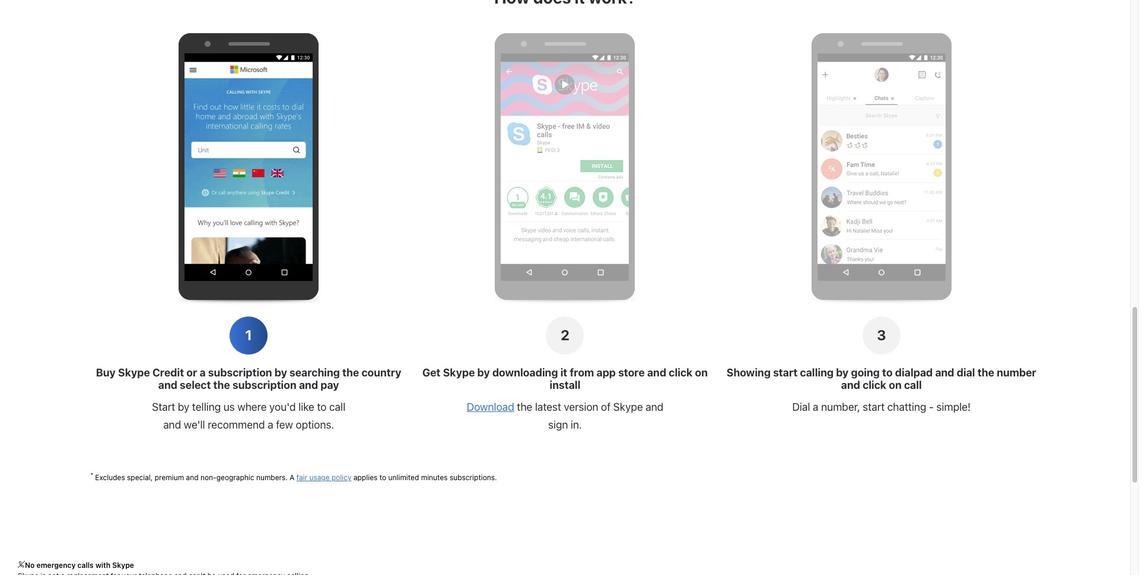 Task type: describe. For each thing, give the bounding box(es) containing it.
2 horizontal spatial a
[[813, 401, 819, 414]]

1 vertical spatial subscription
[[233, 379, 297, 392]]

recommend
[[208, 419, 265, 431]]

calls
[[77, 561, 94, 570]]

to inside * excludes special, premium and non-geographic numbers. a fair usage policy applies to unlimited minutes subscriptions.
[[380, 474, 386, 482]]

excludes
[[95, 474, 125, 482]]

latest
[[535, 401, 561, 414]]

dial a number, start chatting - simple!
[[792, 401, 971, 414]]

few
[[276, 419, 293, 431]]

skype right with
[[112, 561, 134, 570]]

geographic
[[216, 474, 254, 482]]

3
[[877, 327, 886, 344]]

skype inside buy skype credit or a subscription by searching the country and select the subscription and pay
[[118, 367, 150, 379]]

download
[[467, 401, 514, 414]]

applies
[[354, 474, 378, 482]]

get
[[422, 367, 441, 379]]

telling
[[192, 401, 221, 414]]

it
[[561, 367, 567, 379]]

us
[[224, 401, 235, 414]]

the up us
[[213, 379, 230, 392]]

call inside start by telling us where you'd like to call and we'll recommend a few options.
[[329, 401, 345, 414]]

on inside the get skype by downloading it from app store and click on install
[[695, 367, 708, 379]]

buy
[[96, 367, 116, 379]]

start
[[152, 401, 175, 414]]

usage
[[309, 474, 330, 482]]

searching
[[290, 367, 340, 379]]

unlimited
[[388, 474, 419, 482]]

and inside start by telling us where you'd like to call and we'll recommend a few options.
[[163, 419, 181, 431]]

a
[[290, 474, 295, 482]]

number,
[[821, 401, 860, 414]]

simple!
[[937, 401, 971, 414]]

by inside showing start calling by going to dialpad and dial the number and click on call
[[836, 367, 849, 379]]

showing start calling by going to dialpad and dial the number and click on call
[[727, 367, 1037, 392]]

store
[[618, 367, 645, 379]]

and inside * excludes special, premium and non-geographic numbers. a fair usage policy applies to unlimited minutes subscriptions.
[[186, 474, 199, 482]]

and inside the get skype by downloading it from app store and click on install
[[647, 367, 666, 379]]

from
[[570, 367, 594, 379]]

non-
[[201, 474, 216, 482]]

we'll
[[184, 419, 205, 431]]

special,
[[127, 474, 153, 482]]

get skype by downloading it from app store and click on install image
[[501, 53, 629, 281]]

number
[[997, 367, 1037, 379]]

* excludes special, premium and non-geographic numbers. a fair usage policy applies to unlimited minutes subscriptions.
[[90, 472, 497, 482]]

download the latest version of skype and sign in.
[[467, 401, 664, 431]]

skype inside the get skype by downloading it from app store and click on install
[[443, 367, 475, 379]]

a inside start by telling us where you'd like to call and we'll recommend a few options.
[[268, 419, 273, 431]]

of
[[601, 401, 611, 414]]

call inside showing start calling by going to dialpad and dial the number and click on call
[[904, 379, 922, 392]]

select
[[180, 379, 211, 392]]

numbers.
[[256, 474, 288, 482]]

by inside the get skype by downloading it from app store and click on install
[[477, 367, 490, 379]]

install
[[550, 379, 581, 392]]

no
[[25, 561, 35, 570]]

you'd
[[269, 401, 296, 414]]

the inside showing start calling by going to dialpad and dial the number and click on call
[[978, 367, 994, 379]]

calling
[[800, 367, 834, 379]]

app
[[597, 367, 616, 379]]

and down credit
[[158, 379, 177, 392]]

and left dial
[[935, 367, 954, 379]]



Task type: locate. For each thing, give the bounding box(es) containing it.
0 horizontal spatial click
[[669, 367, 693, 379]]

by
[[275, 367, 287, 379], [477, 367, 490, 379], [836, 367, 849, 379], [178, 401, 189, 414]]

to right going
[[882, 367, 893, 379]]

by right start
[[178, 401, 189, 414]]

subscription
[[208, 367, 272, 379], [233, 379, 297, 392]]

on inside showing start calling by going to dialpad and dial the number and click on call
[[889, 379, 902, 392]]

a left few
[[268, 419, 273, 431]]

2
[[561, 327, 570, 344]]

0 vertical spatial subscription
[[208, 367, 272, 379]]

on down dialpad
[[889, 379, 902, 392]]

0 vertical spatial call
[[904, 379, 922, 392]]

1 vertical spatial click
[[863, 379, 887, 392]]

fair
[[297, 474, 307, 482]]

and down searching
[[299, 379, 318, 392]]

click down going
[[863, 379, 887, 392]]

pay
[[321, 379, 339, 392]]

showing
[[727, 367, 771, 379]]

emergency
[[37, 561, 76, 570]]

on left showing
[[695, 367, 708, 379]]

skype right buy
[[118, 367, 150, 379]]

version
[[564, 401, 598, 414]]

credit
[[152, 367, 184, 379]]

the
[[342, 367, 359, 379], [978, 367, 994, 379], [213, 379, 230, 392], [517, 401, 532, 414]]

get skype by downloading it from app store and click on install
[[422, 367, 708, 392]]

minutes
[[421, 474, 448, 482]]

call down pay
[[329, 401, 345, 414]]

and down going
[[841, 379, 860, 392]]

to right 'applies' on the left bottom of the page
[[380, 474, 386, 482]]

1 vertical spatial call
[[329, 401, 345, 414]]

skype right "of"
[[613, 401, 643, 414]]

by inside buy skype credit or a subscription by searching the country and select the subscription and pay
[[275, 367, 287, 379]]

1 horizontal spatial to
[[380, 474, 386, 482]]

call
[[904, 379, 922, 392], [329, 401, 345, 414]]

1 horizontal spatial a
[[268, 419, 273, 431]]

where
[[237, 401, 267, 414]]

and right the store
[[647, 367, 666, 379]]

0 vertical spatial start
[[773, 367, 798, 379]]

2 horizontal spatial to
[[882, 367, 893, 379]]

the inside download the latest version of skype and sign in.
[[517, 401, 532, 414]]

or
[[186, 367, 197, 379]]

skype right get
[[443, 367, 475, 379]]

chatting
[[888, 401, 927, 414]]

1 vertical spatial on
[[889, 379, 902, 392]]

options.
[[296, 419, 334, 431]]

call down dialpad
[[904, 379, 922, 392]]

0 horizontal spatial a
[[200, 367, 206, 379]]

1 horizontal spatial on
[[889, 379, 902, 392]]

the right dial
[[978, 367, 994, 379]]

1 horizontal spatial call
[[904, 379, 922, 392]]

in.
[[571, 419, 582, 431]]

1 vertical spatial a
[[813, 401, 819, 414]]

1 vertical spatial to
[[317, 401, 327, 414]]

2 vertical spatial to
[[380, 474, 386, 482]]

no emergency calls with skype
[[25, 561, 134, 570]]

by left going
[[836, 367, 849, 379]]

and right "of"
[[646, 401, 664, 414]]

subscriptions.
[[450, 474, 497, 482]]

click inside showing start calling by going to dialpad and dial the number and click on call
[[863, 379, 887, 392]]

1 vertical spatial start
[[863, 401, 885, 414]]

country
[[362, 367, 401, 379]]

0 vertical spatial on
[[695, 367, 708, 379]]

0 vertical spatial to
[[882, 367, 893, 379]]

skype
[[118, 367, 150, 379], [443, 367, 475, 379], [613, 401, 643, 414], [112, 561, 134, 570]]

to inside showing start calling by going to dialpad and dial the number and click on call
[[882, 367, 893, 379]]

1 horizontal spatial click
[[863, 379, 887, 392]]

like
[[299, 401, 314, 414]]

to inside start by telling us where you'd like to call and we'll recommend a few options.
[[317, 401, 327, 414]]

click inside the get skype by downloading it from app store and click on install
[[669, 367, 693, 379]]

and inside download the latest version of skype and sign in.
[[646, 401, 664, 414]]

0 horizontal spatial call
[[329, 401, 345, 414]]

to right like
[[317, 401, 327, 414]]

sign
[[548, 419, 568, 431]]

by up download link
[[477, 367, 490, 379]]

a
[[200, 367, 206, 379], [813, 401, 819, 414], [268, 419, 273, 431]]

subscription up "where"
[[233, 379, 297, 392]]

*
[[90, 472, 93, 479]]

subscription up us
[[208, 367, 272, 379]]

click right the store
[[669, 367, 693, 379]]

downloading
[[492, 367, 558, 379]]

a right or
[[200, 367, 206, 379]]

and down start
[[163, 419, 181, 431]]

premium
[[155, 474, 184, 482]]

1
[[245, 327, 252, 344]]

the left latest on the left
[[517, 401, 532, 414]]

the left country
[[342, 367, 359, 379]]

click
[[669, 367, 693, 379], [863, 379, 887, 392]]

skype inside download the latest version of skype and sign in.
[[613, 401, 643, 414]]

0 horizontal spatial on
[[695, 367, 708, 379]]

dial
[[957, 367, 975, 379]]

buy skype credit or a subscription by searching the country and select the subscription and pay image
[[185, 53, 313, 281]]

-
[[929, 401, 934, 414]]

start
[[773, 367, 798, 379], [863, 401, 885, 414]]

start inside showing start calling by going to dialpad and dial the number and click on call
[[773, 367, 798, 379]]

showing start calling by going to dialpad and dial the number and click on call image
[[818, 53, 946, 281]]

a inside buy skype credit or a subscription by searching the country and select the subscription and pay
[[200, 367, 206, 379]]

1 horizontal spatial start
[[863, 401, 885, 414]]

policy
[[332, 474, 352, 482]]

on
[[695, 367, 708, 379], [889, 379, 902, 392]]

start by telling us where you'd like to call and we'll recommend a few options.
[[152, 401, 345, 431]]

buy skype credit or a subscription by searching the country and select the subscription and pay
[[96, 367, 401, 392]]

0 vertical spatial click
[[669, 367, 693, 379]]

dial
[[792, 401, 810, 414]]

start down showing start calling by going to dialpad and dial the number and click on call
[[863, 401, 885, 414]]

by inside start by telling us where you'd like to call and we'll recommend a few options.
[[178, 401, 189, 414]]

start left calling
[[773, 367, 798, 379]]

and left non- at the bottom of page
[[186, 474, 199, 482]]

0 horizontal spatial start
[[773, 367, 798, 379]]

to
[[882, 367, 893, 379], [317, 401, 327, 414], [380, 474, 386, 482]]

0 horizontal spatial to
[[317, 401, 327, 414]]

fair usage policy link
[[297, 474, 352, 482]]

dialpad
[[895, 367, 933, 379]]

with
[[95, 561, 110, 570]]

going
[[851, 367, 880, 379]]

and
[[647, 367, 666, 379], [935, 367, 954, 379], [158, 379, 177, 392], [299, 379, 318, 392], [841, 379, 860, 392], [646, 401, 664, 414], [163, 419, 181, 431], [186, 474, 199, 482]]

0 vertical spatial a
[[200, 367, 206, 379]]

a right dial
[[813, 401, 819, 414]]

download link
[[467, 401, 514, 414]]

2 vertical spatial a
[[268, 419, 273, 431]]

by left searching
[[275, 367, 287, 379]]



Task type: vqa. For each thing, say whether or not it's contained in the screenshot.
bottommost to
yes



